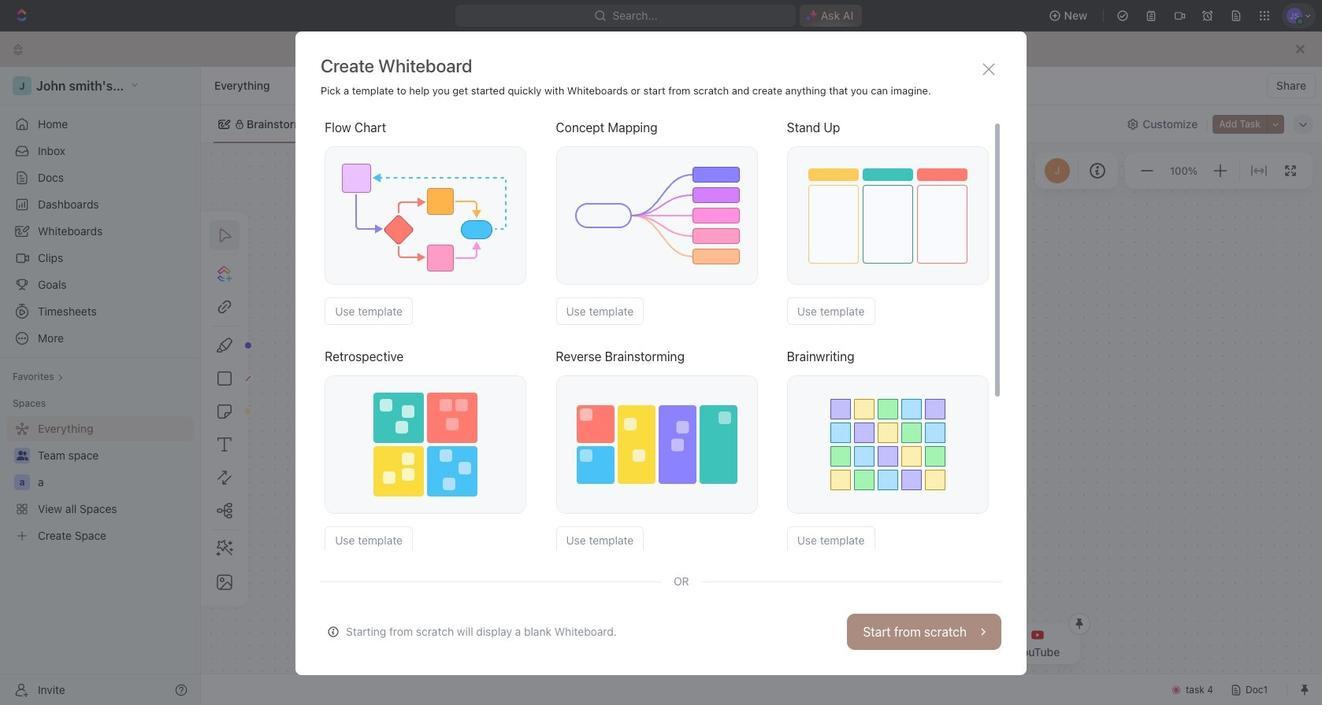 Task type: locate. For each thing, give the bounding box(es) containing it.
dialog
[[295, 32, 1027, 676]]

tree
[[6, 417, 194, 549]]

sidebar navigation
[[0, 67, 201, 706]]

tree inside sidebar navigation
[[6, 417, 194, 549]]



Task type: vqa. For each thing, say whether or not it's contained in the screenshot.
Sidebar navigation
yes



